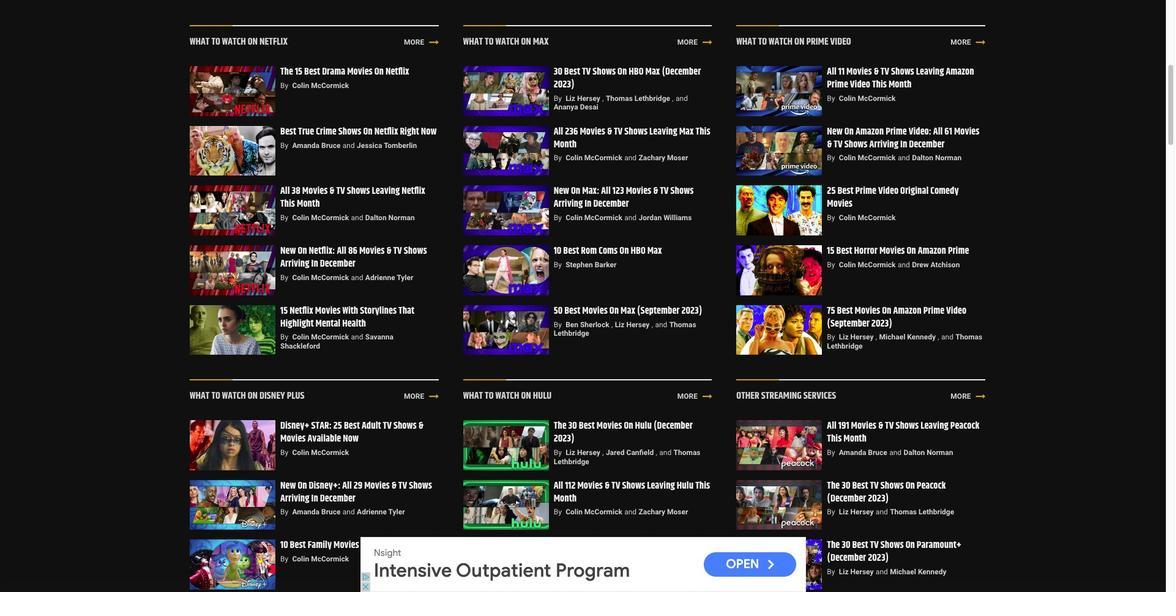 Task type: vqa. For each thing, say whether or not it's contained in the screenshot.
must
no



Task type: describe. For each thing, give the bounding box(es) containing it.
by inside 15 best horror movies on amazon prime by colin mccormick and drew atchison
[[827, 261, 835, 269]]

0 vertical spatial disney
[[260, 389, 285, 404]]

amazon inside all 11 movies & tv shows leaving amazon prime video this month by colin mccormick
[[946, 64, 974, 80]]

liz hersey link for 30 best tv shows on hbo max (december 2023)
[[566, 94, 600, 103]]

mccormick inside 'the 15 best drama movies on netflix by colin mccormick'
[[311, 81, 349, 90]]

what for what to watch on prime video
[[737, 34, 756, 50]]

custom image of drama movies on netflix 1 image
[[190, 66, 275, 116]]

0 horizontal spatial plus
[[287, 389, 305, 404]]

all 191 movies & tv shows leaving peacock this month link
[[827, 419, 980, 447]]

on for hulu
[[521, 389, 531, 404]]

colin inside the new on max: all 123 movies & tv shows arriving in december by colin mccormick and jordan williams
[[566, 214, 583, 222]]

new on hulu: all 120 movies & tv shows arriving in december link
[[554, 538, 696, 566]]

jared canfield link
[[606, 449, 654, 457]]

amazon inside 75 best movies on amazon prime video (september 2023)
[[893, 303, 922, 319]]

30 for the 30 best movies on hulu (december 2023)
[[568, 419, 577, 434]]

available
[[308, 432, 341, 447]]

mccormick inside 25 best prime video original comedy movies by colin mccormick
[[858, 214, 896, 222]]

on inside the 'new on disney+: all 29 movies & tv shows arriving in december by amanda bruce and adrienne tyler'
[[298, 479, 307, 494]]

what to watch on max
[[463, 34, 549, 50]]

by inside the 30 best tv shows on paramount+ (december 2023) by liz hersey and michael kennedy
[[827, 568, 835, 577]]

custom image of stutz, to the bone, and i'm thinking of ending things 1 image
[[190, 305, 275, 355]]

norman inside new on amazon prime video: all 61 movies & tv shows arriving in december by colin mccormick and dalton norman
[[935, 154, 962, 162]]

colin mccormick link for 15 netflix movies with storylines that highlight mental health
[[292, 333, 349, 342]]

tv inside new on hulu: all 120 movies & tv shows arriving in december by colin mccormick and
[[663, 538, 671, 554]]

30 best tv shows on hbo max (december 2023) link
[[554, 64, 701, 92]]

in for new on netflix: all 86 movies & tv shows arriving in december
[[311, 256, 318, 272]]

paramount+
[[917, 538, 962, 554]]

by inside all 191 movies & tv shows leaving peacock this month by amanda bruce and dalton norman
[[827, 449, 835, 457]]

leaving for netflix
[[372, 184, 400, 199]]

movies and shows leaving max on december 2023 1 image
[[463, 126, 549, 176]]

family
[[308, 538, 332, 554]]

all 112 movies & tv shows leaving hulu this month link
[[554, 479, 710, 507]]

comedy
[[931, 184, 959, 199]]

best inside 15 best horror movies on amazon prime by colin mccormick and drew atchison
[[837, 244, 853, 259]]

and inside all 236 movies & tv shows leaving max this month by colin mccormick and zachary moser
[[625, 154, 637, 162]]

thomas lethbridge link for 50 best movies on max (september 2023)
[[554, 320, 696, 338]]

movies inside new on netflix: all 86 movies & tv shows arriving in december by colin mccormick and adrienne tyler
[[359, 244, 385, 259]]

collage of coming 2 america, red white & royal blue, and borat 2 1 image
[[737, 186, 822, 236]]

236
[[565, 124, 578, 139]]

by inside all 236 movies & tv shows leaving max this month by colin mccormick and zachary moser
[[554, 154, 562, 162]]

2023) for 75 best movies on amazon prime video (september 2023)
[[872, 316, 893, 331]]

jordan
[[639, 214, 662, 222]]

collage image of dracula, saw and nope 1 image
[[737, 246, 822, 295]]

tv inside new on netflix: all 86 movies & tv shows arriving in december by colin mccormick and adrienne tyler
[[393, 244, 402, 259]]

by ben sherlock , liz hersey , and
[[554, 320, 667, 329]]

ananya desai link
[[554, 103, 599, 112]]

10 for 10 best family movies on disney plus
[[280, 538, 288, 554]]

by inside 30 best tv shows on hbo max (december 2023) by liz hersey , thomas lethbridge , and ananya desai
[[554, 94, 562, 103]]

arriving for new on netflix: all 86 movies & tv shows arriving in december
[[280, 256, 309, 272]]

by colin mccormick and
[[280, 333, 363, 342]]

hulu movies - good luck to you leo grande, theater camp, banshees of inisherin, boogeyman, prey, quiz lady 1 image
[[463, 421, 549, 471]]

ben
[[566, 320, 579, 329]]

arriving inside new on amazon prime video: all 61 movies & tv shows arriving in december by colin mccormick and dalton norman
[[870, 137, 899, 152]]

horror
[[854, 244, 878, 259]]

best true crime shows on netflix right now by amanda bruce and jessica tomberlin
[[280, 124, 437, 150]]

health
[[342, 316, 366, 331]]

dalton for all 38 movies & tv shows leaving netflix this month
[[365, 214, 387, 222]]

new for new on disney+: all 29 movies & tv shows arriving in december
[[280, 479, 296, 494]]

on for disney
[[248, 389, 258, 404]]

shows inside all 38 movies & tv shows leaving netflix this month by colin mccormick and dalton norman
[[347, 184, 370, 199]]

tv inside all 11 movies & tv shows leaving amazon prime video this month by colin mccormick
[[881, 64, 890, 80]]

new on hulu: all 120 movies & tv shows arriving in december by colin mccormick and
[[554, 538, 696, 577]]

shows inside the new on max: all 123 movies & tv shows arriving in december by colin mccormick and jordan williams
[[671, 184, 694, 199]]

liz hersey link down the '50 best movies on max (september 2023)'
[[615, 320, 650, 329]]

december for new on disney+: all 29 movies & tv shows arriving in december
[[320, 491, 356, 507]]

december for new on netflix: all 86 movies & tv shows arriving in december
[[320, 256, 356, 272]]

mccormick down mental
[[311, 333, 349, 342]]

& inside disney+ star: 25 best adult tv shows & movies available now by colin mccormick
[[419, 419, 423, 434]]

& inside new on amazon prime video: all 61 movies & tv shows arriving in december by colin mccormick and dalton norman
[[827, 137, 832, 152]]

month inside all 11 movies & tv shows leaving amazon prime video this month by colin mccormick
[[889, 77, 912, 92]]

with
[[342, 303, 358, 319]]

10 best family movies on disney plus by colin mccormick
[[280, 538, 413, 564]]

custom image of true-crime shows on netflix 1 image
[[190, 126, 275, 176]]

colin up shackleford
[[292, 333, 309, 342]]

best inside 25 best prime video original comedy movies by colin mccormick
[[838, 184, 854, 199]]

watch for prime
[[769, 34, 793, 50]]

by right hulu movies - good luck to you leo grande, theater camp, banshees of inisherin, boogeyman, prey, quiz lady 1 image
[[554, 449, 562, 457]]

colin inside new on amazon prime video: all 61 movies & tv shows arriving in december by colin mccormick and dalton norman
[[839, 154, 856, 162]]

movies up sherlock
[[582, 303, 608, 319]]

dalton inside new on amazon prime video: all 61 movies & tv shows arriving in december by colin mccormick and dalton norman
[[912, 154, 934, 162]]

what to watch on hulu
[[463, 389, 552, 404]]

15 netflix movies with storylines that highlight mental health
[[280, 303, 415, 331]]

by inside 25 best prime video original comedy movies by colin mccormick
[[827, 214, 835, 222]]

all 236 movies & tv shows leaving max this month by colin mccormick and zachary moser
[[554, 124, 711, 162]]

more for all 191 movies & tv shows leaving peacock this month
[[951, 393, 971, 401]]

by inside the 30 best tv shows on peacock (december 2023) by liz hersey and thomas lethbridge
[[827, 508, 835, 517]]

liz hersey link for the 30 best movies on hulu (december 2023)
[[566, 449, 600, 457]]

other
[[737, 389, 760, 404]]

collage image of the greatest showman, inside out and who framed roger rabbit 1 image
[[190, 540, 275, 590]]

paramount+ shows - lawmen bass reeves, the curse, the good fight, tulsa king, frasier, 1883 1 image
[[737, 540, 822, 590]]

2023) for 30 best tv shows on hbo max (december 2023) by liz hersey , thomas lethbridge , and ananya desai
[[554, 77, 575, 92]]

2023) inside the 30 best movies on hulu (december 2023)
[[554, 432, 575, 447]]

colin mccormick link for all 112 movies & tv shows leaving hulu this month
[[566, 508, 622, 517]]

hersey left jared
[[577, 449, 600, 457]]

the 30 best tv shows on peacock (december 2023) by liz hersey and thomas lethbridge
[[827, 479, 954, 517]]

arriving for new on max: all 123 movies & tv shows arriving in december
[[554, 197, 583, 212]]

colin inside all 38 movies & tv shows leaving netflix this month by colin mccormick and dalton norman
[[292, 214, 309, 222]]

by inside new on amazon prime video: all 61 movies & tv shows arriving in december by colin mccormick and dalton norman
[[827, 154, 835, 162]]

(december for 30 best tv shows on hbo max (december 2023)
[[662, 64, 701, 80]]

and down health
[[351, 333, 363, 342]]

and right canfield at the right bottom of page
[[659, 449, 672, 457]]

what for what to watch on netflix
[[190, 34, 210, 50]]

tv inside the 30 best tv shows on paramount+ (december 2023) by liz hersey and michael kennedy
[[870, 538, 879, 554]]

video:
[[909, 124, 932, 139]]

hbo max rom-coms 1 image
[[463, 246, 549, 295]]

and down 50 best movies on max (september 2023) link
[[655, 320, 667, 329]]

movies inside all 236 movies & tv shows leaving max this month by colin mccormick and zachary moser
[[580, 124, 605, 139]]

drama
[[322, 64, 345, 80]]

and inside the new on max: all 123 movies & tv shows arriving in december by colin mccormick and jordan williams
[[625, 214, 637, 222]]

amanda inside the 'new on disney+: all 29 movies & tv shows arriving in december by amanda bruce and adrienne tyler'
[[292, 508, 320, 517]]

all 236 movies & tv shows leaving max this month link
[[554, 124, 711, 152]]

jordan williams link
[[639, 214, 692, 222]]

colin mccormick link for all 38 movies & tv shows leaving netflix this month
[[292, 214, 349, 222]]

thomas lethbridge link down 30 best tv shows on hbo max (december 2023) 'link' on the top of page
[[606, 94, 670, 103]]

more for disney+ star: 25 best adult tv shows & movies available now
[[404, 393, 424, 401]]

75 best movies on amazon prime video (september 2023) link
[[827, 303, 967, 331]]

on inside the 30 best tv shows on paramount+ (december 2023) by liz hersey and michael kennedy
[[906, 538, 915, 554]]

by inside new on netflix: all 86 movies & tv shows arriving in december by colin mccormick and adrienne tyler
[[280, 273, 288, 282]]

hersey down 75 best movies on amazon prime video (september 2023)
[[851, 333, 874, 342]]

colin mccormick link for the 15 best drama movies on netflix
[[292, 81, 349, 90]]

& inside all 38 movies & tv shows leaving netflix this month by colin mccormick and dalton norman
[[330, 184, 335, 199]]

max:
[[582, 184, 599, 199]]

the for the 30 best tv shows on peacock (december 2023) by liz hersey and thomas lethbridge
[[827, 479, 840, 494]]

new on amazon prime video: all 61 movies & tv shows arriving in december link
[[827, 124, 980, 152]]

what to watch on netflix
[[190, 34, 288, 50]]

new on amazon prime video: all 61 movies & tv shows arriving in december by colin mccormick and dalton norman
[[827, 124, 980, 162]]

stephen
[[566, 261, 593, 269]]

more for all 11 movies & tv shows leaving amazon prime video this month
[[951, 38, 971, 47]]

on inside 75 best movies on amazon prime video (september 2023)
[[882, 303, 892, 319]]

hersey down the '50 best movies on max (september 2023)'
[[626, 320, 650, 329]]

more for the 15 best drama movies on netflix
[[404, 38, 424, 47]]

61
[[945, 124, 952, 139]]

colin inside all 11 movies & tv shows leaving amazon prime video this month by colin mccormick
[[839, 94, 856, 103]]

by up shackleford
[[280, 333, 288, 342]]

all 112 movies & tv shows leaving hulu this month by colin mccormick and zachary moser
[[554, 479, 710, 517]]

netflix:
[[309, 244, 335, 259]]

arriving for new on disney+: all 29 movies & tv shows arriving in december
[[280, 491, 309, 507]]

video up 11
[[830, 34, 851, 50]]

tv inside all 38 movies & tv shows leaving netflix this month by colin mccormick and dalton norman
[[336, 184, 345, 199]]

december for new on max: all 123 movies & tv shows arriving in december
[[593, 197, 629, 212]]

this for all 38 movies & tv shows leaving netflix this month
[[280, 197, 295, 212]]

by inside 10 best rom coms on hbo max by stephen barker
[[554, 261, 562, 269]]

mccormick inside new on netflix: all 86 movies & tv shows arriving in december by colin mccormick and adrienne tyler
[[311, 273, 349, 282]]

15 for 15 netflix movies with storylines that highlight mental health
[[280, 303, 288, 319]]

more link for all 191 movies & tv shows leaving peacock this month
[[951, 391, 986, 403]]

amanda bruce link for amanda
[[292, 141, 341, 150]]

all 191 movies & tv shows leaving peacock this month by amanda bruce and dalton norman
[[827, 419, 980, 457]]

10 best rom coms on hbo max link
[[554, 244, 662, 259]]

month for all 191 movies & tv shows leaving peacock this month
[[844, 432, 867, 447]]

best inside the 30 best movies on hulu (december 2023)
[[579, 419, 595, 434]]

liz up 112
[[566, 449, 575, 457]]

15 for 15 best horror movies on amazon prime by colin mccormick and drew atchison
[[827, 244, 835, 259]]

& inside the new on max: all 123 movies & tv shows arriving in december by colin mccormick and jordan williams
[[653, 184, 658, 199]]

movies and shows leaving hulu in december 2023 1 image
[[463, 480, 549, 530]]

on inside "10 best family movies on disney plus by colin mccormick"
[[361, 538, 370, 554]]

by liz hersey , michael kennedy , and
[[827, 333, 954, 342]]

movies inside disney+ star: 25 best adult tv shows & movies available now by colin mccormick
[[280, 432, 306, 447]]

movies inside the new on max: all 123 movies & tv shows arriving in december by colin mccormick and jordan williams
[[626, 184, 652, 199]]

new for new on hulu: all 120 movies & tv shows arriving in december
[[554, 538, 569, 554]]

the 30 best tv shows on paramount+ (december 2023) link
[[827, 538, 962, 566]]

december for new on hulu: all 120 movies & tv shows arriving in december
[[593, 551, 629, 566]]

by inside new on hulu: all 120 movies & tv shows arriving in december by colin mccormick and
[[554, 568, 562, 577]]

& inside all 236 movies & tv shows leaving max this month by colin mccormick and zachary moser
[[607, 124, 612, 139]]

services
[[804, 389, 836, 404]]

thomas for the 30 best movies on hulu (december 2023)
[[674, 449, 701, 457]]

25 inside disney+ star: 25 best adult tv shows & movies available now by colin mccormick
[[333, 419, 342, 434]]

right
[[400, 124, 419, 139]]

mccormick inside "10 best family movies on disney plus by colin mccormick"
[[311, 555, 349, 564]]

adrienne for 86
[[365, 273, 395, 282]]

11
[[839, 64, 845, 80]]

on inside 15 best horror movies on amazon prime by colin mccormick and drew atchison
[[907, 244, 916, 259]]

75
[[827, 303, 835, 319]]

liz down 50 best movies on max (september 2023) link
[[615, 320, 625, 329]]

max inside all 236 movies & tv shows leaving max this month by colin mccormick and zachary moser
[[679, 124, 694, 139]]

amazon inside new on amazon prime video: all 61 movies & tv shows arriving in december by colin mccormick and dalton norman
[[856, 124, 884, 139]]

prime inside 25 best prime video original comedy movies by colin mccormick
[[856, 184, 877, 199]]

dalton norman link for peacock
[[904, 449, 953, 457]]

(december for the 30 best tv shows on paramount+ (december 2023)
[[827, 551, 866, 566]]

and inside new on amazon prime video: all 61 movies & tv shows arriving in december by colin mccormick and dalton norman
[[898, 154, 910, 162]]

30 for the 30 best tv shows on paramount+ (december 2023) by liz hersey and michael kennedy
[[842, 538, 851, 554]]

adrienne for 29
[[357, 508, 387, 517]]

shows inside 30 best tv shows on hbo max (december 2023) by liz hersey , thomas lethbridge , and ananya desai
[[593, 64, 616, 80]]

on for netflix
[[248, 34, 258, 50]]

thomas lethbridge for amazon
[[827, 333, 983, 351]]

liz inside the 30 best tv shows on peacock (december 2023) by liz hersey and thomas lethbridge
[[839, 508, 849, 517]]

drew atchison link
[[912, 261, 960, 269]]

to for what to watch on hulu
[[485, 389, 494, 404]]

by inside "10 best family movies on disney plus by colin mccormick"
[[280, 555, 288, 564]]

savanna
[[365, 333, 394, 342]]

the 30 best tv shows on peacock (december 2023) link
[[827, 479, 946, 507]]

thomas lethbridge link up paramount+
[[890, 508, 954, 517]]

colin inside disney+ star: 25 best adult tv shows & movies available now by colin mccormick
[[292, 449, 309, 457]]

mccormick inside all 11 movies & tv shows leaving amazon prime video this month by colin mccormick
[[858, 94, 896, 103]]

shows inside new on amazon prime video: all 61 movies & tv shows arriving in december by colin mccormick and dalton norman
[[845, 137, 868, 152]]

tyler for new on netflix: all 86 movies & tv shows arriving in december
[[397, 273, 413, 282]]

tyler for new on disney+: all 29 movies & tv shows arriving in december
[[388, 508, 405, 517]]

all 11 movies & tv shows leaving amazon prime video this month link
[[827, 64, 974, 92]]

123
[[613, 184, 624, 199]]

and inside best true crime shows on netflix right now by amanda bruce and jessica tomberlin
[[343, 141, 355, 150]]

jared
[[606, 449, 625, 457]]

0 vertical spatial kennedy
[[907, 333, 936, 342]]

colin inside 'the 15 best drama movies on netflix by colin mccormick'
[[292, 81, 309, 90]]

movies inside 75 best movies on amazon prime video (september 2023)
[[855, 303, 880, 319]]

stephen barker link
[[566, 261, 617, 269]]

best inside "10 best family movies on disney plus by colin mccormick"
[[290, 538, 306, 554]]

collage of stills from james bond's no time to die, barbie movie, nope, and top gun maverick 1 image
[[737, 305, 822, 355]]

tv inside disney+ star: 25 best adult tv shows & movies available now by colin mccormick
[[383, 419, 392, 434]]

savanna shackleford link
[[280, 333, 394, 351]]

month for all 38 movies & tv shows leaving netflix this month
[[297, 197, 320, 212]]

hersey inside the 30 best tv shows on peacock (december 2023) by liz hersey and thomas lethbridge
[[851, 508, 874, 517]]

disney+ star: 25 best adult tv shows & movies available now link
[[280, 419, 423, 447]]

amanda inside best true crime shows on netflix right now by amanda bruce and jessica tomberlin
[[292, 141, 320, 150]]

the 30 best tv shows on paramount+ (december 2023) by liz hersey and michael kennedy
[[827, 538, 962, 577]]

hulu:
[[582, 538, 602, 554]]

colin inside 25 best prime video original comedy movies by colin mccormick
[[839, 214, 856, 222]]

all 38 movies & tv shows leaving netflix this month by colin mccormick and dalton norman
[[280, 184, 425, 222]]

all inside all 236 movies & tv shows leaving max this month by colin mccormick and zachary moser
[[554, 124, 563, 139]]

new on netflix: all 86 movies & tv shows arriving in december by colin mccormick and adrienne tyler
[[280, 244, 427, 282]]

more for 30 best tv shows on hbo max (december 2023)
[[677, 38, 698, 47]]

barker
[[595, 261, 617, 269]]

thomas lethbridge for on
[[554, 449, 701, 466]]

adult
[[362, 419, 381, 434]]

custom image of movies and shows leaving netflix in december 2023 1 image
[[190, 186, 275, 236]]

jessica tomberlin link
[[357, 141, 417, 150]]

new arrivals on prime video december 2023 1 image
[[737, 126, 822, 176]]

75 best movies on amazon prime video (september 2023)
[[827, 303, 967, 331]]

shows inside all 191 movies & tv shows leaving peacock this month by amanda bruce and dalton norman
[[896, 419, 919, 434]]

the 30 best movies on hulu (december 2023)
[[554, 419, 693, 447]]

30 best tv shows on hbo max (december 2023) by liz hersey , thomas lethbridge , and ananya desai
[[554, 64, 701, 112]]

that
[[399, 303, 415, 319]]

bruce inside the 'new on disney+: all 29 movies & tv shows arriving in december by amanda bruce and adrienne tyler'
[[321, 508, 341, 517]]

atchison
[[931, 261, 960, 269]]

15 netflix movies with storylines that highlight mental health link
[[280, 303, 415, 331]]

mental
[[316, 316, 341, 331]]

rom
[[581, 244, 597, 259]]

all 11 movies & tv shows leaving amazon prime video this month by colin mccormick
[[827, 64, 974, 103]]

best true crime shows on netflix right now link
[[280, 124, 437, 139]]

more link for the 30 best movies on hulu (december 2023)
[[677, 391, 712, 403]]

kennedy inside the 30 best tv shows on paramount+ (december 2023) by liz hersey and michael kennedy
[[918, 568, 947, 577]]

mccormick inside the all 112 movies & tv shows leaving hulu this month by colin mccormick and zachary moser
[[585, 508, 622, 517]]

lethbridge inside the 30 best tv shows on peacock (december 2023) by liz hersey and thomas lethbridge
[[919, 508, 954, 517]]

hulu inside the 30 best movies on hulu (december 2023)
[[635, 419, 652, 434]]

38
[[292, 184, 300, 199]]

on for max
[[521, 34, 531, 50]]

50 best movies on max (september 2023) link
[[554, 303, 703, 319]]



Task type: locate. For each thing, give the bounding box(es) containing it.
0 vertical spatial bruce
[[321, 141, 341, 150]]

streaming
[[761, 389, 802, 404]]

new left netflix:
[[280, 244, 296, 259]]

disney+ star: 25 best adult tv shows & movies available now by colin mccormick
[[280, 419, 423, 457]]

1 horizontal spatial 25
[[827, 184, 836, 199]]

2 vertical spatial dalton
[[904, 449, 925, 457]]

movies right 191
[[851, 419, 877, 434]]

10 left the family
[[280, 538, 288, 554]]

1 vertical spatial amanda bruce link
[[839, 449, 888, 457]]

mccormick down 25 best prime video original comedy movies link
[[858, 214, 896, 222]]

tv inside the 30 best tv shows on peacock (december 2023) by liz hersey and thomas lethbridge
[[870, 479, 879, 494]]

1 vertical spatial michael
[[890, 568, 916, 577]]

disney+
[[280, 419, 309, 434]]

1 zachary moser link from the top
[[639, 154, 688, 162]]

and down best true crime shows on netflix right now link
[[343, 141, 355, 150]]

& right 86
[[387, 244, 391, 259]]

arriving left 86
[[280, 256, 309, 272]]

and inside 30 best tv shows on hbo max (december 2023) by liz hersey , thomas lethbridge , and ananya desai
[[676, 94, 688, 103]]

colin mccormick link for 25 best prime video original comedy movies
[[839, 214, 896, 222]]

all left 191
[[827, 419, 837, 434]]

& inside all 11 movies & tv shows leaving amazon prime video this month by colin mccormick
[[874, 64, 879, 80]]

1 horizontal spatial plus
[[398, 538, 413, 554]]

1 vertical spatial 15
[[827, 244, 835, 259]]

120
[[615, 538, 627, 554]]

adrienne tyler link up storylines
[[365, 273, 413, 282]]

on inside the 30 best tv shows on peacock (december 2023) by liz hersey and thomas lethbridge
[[906, 479, 915, 494]]

shows inside the 30 best tv shows on peacock (december 2023) by liz hersey and thomas lethbridge
[[881, 479, 904, 494]]

tv right the 29
[[398, 479, 407, 494]]

colin inside the all 112 movies & tv shows leaving hulu this month by colin mccormick and zachary moser
[[566, 508, 583, 517]]

desai
[[580, 103, 599, 112]]

2 zachary from the top
[[639, 508, 665, 517]]

15 left drama
[[295, 64, 302, 80]]

on inside new on hulu: all 120 movies & tv shows arriving in december by colin mccormick and
[[571, 538, 581, 554]]

0 vertical spatial hbo
[[629, 64, 644, 80]]

15 inside 15 netflix movies with storylines that highlight mental health
[[280, 303, 288, 319]]

shows inside new on hulu: all 120 movies & tv shows arriving in december by colin mccormick and
[[673, 538, 696, 554]]

more link for all 11 movies & tv shows leaving amazon prime video this month
[[951, 37, 986, 49]]

by up 75
[[827, 261, 835, 269]]

lethbridge
[[635, 94, 670, 103], [554, 330, 589, 338], [827, 342, 863, 351], [554, 458, 589, 466], [919, 508, 954, 517]]

zachary for hulu
[[639, 508, 665, 517]]

video left original
[[878, 184, 899, 199]]

thomas lethbridge link for 75 best movies on amazon prime video (september 2023)
[[827, 333, 983, 351]]

colin mccormick link down max:
[[566, 214, 622, 222]]

and down new on amazon prime video: all 61 movies & tv shows arriving in december link at the top right of the page
[[898, 154, 910, 162]]

lethbridge for 50 best movies on max (september 2023)
[[554, 330, 589, 338]]

savanna shackleford
[[280, 333, 394, 351]]

0 vertical spatial zachary
[[639, 154, 665, 162]]

to for what to watch on netflix
[[211, 34, 220, 50]]

0 vertical spatial 25
[[827, 184, 836, 199]]

& right 120
[[656, 538, 661, 554]]

leaving for amazon
[[916, 64, 944, 80]]

0 vertical spatial adrienne tyler link
[[365, 273, 413, 282]]

and inside 15 best horror movies on amazon prime by colin mccormick and drew atchison
[[898, 261, 910, 269]]

norman down 'all 38 movies & tv shows leaving netflix this month' link
[[388, 214, 415, 222]]

new on max: all 123 movies & tv shows arriving in december by colin mccormick and jordan williams
[[554, 184, 694, 222]]

1 vertical spatial hbo
[[631, 244, 646, 259]]

2 vertical spatial amanda bruce link
[[292, 508, 341, 517]]

(december
[[662, 64, 701, 80], [654, 419, 693, 434], [827, 491, 866, 507], [827, 551, 866, 566]]

0 horizontal spatial 10
[[280, 538, 288, 554]]

shows inside the 30 best tv shows on paramount+ (december 2023) by liz hersey and michael kennedy
[[881, 538, 904, 554]]

custom image of die hard, prey, and lost 1 image
[[190, 421, 275, 471]]

the 30 best movies on hulu (december 2023) link
[[554, 419, 693, 447]]

10 best rom coms on hbo max by stephen barker
[[554, 244, 662, 269]]

movies right the 29
[[364, 479, 390, 494]]

50 best movies on max (september 2023)
[[554, 303, 703, 319]]

movies inside new on hulu: all 120 movies & tv shows arriving in december by colin mccormick and
[[629, 538, 654, 554]]

amanda
[[292, 141, 320, 150], [839, 449, 866, 457], [292, 508, 320, 517]]

0 vertical spatial plus
[[287, 389, 305, 404]]

on up prime video titles leaving in december 2023 1 image
[[795, 34, 805, 50]]

moser down all 236 movies & tv shows leaving max this month 'link'
[[667, 154, 688, 162]]

amazon left video:
[[856, 124, 884, 139]]

colin down 236 at left
[[566, 154, 583, 162]]

this inside all 38 movies & tv shows leaving netflix this month by colin mccormick and dalton norman
[[280, 197, 295, 212]]

on inside 30 best tv shows on hbo max (december 2023) by liz hersey , thomas lethbridge , and ananya desai
[[618, 64, 627, 80]]

30 inside the 30 best tv shows on peacock (december 2023) by liz hersey and thomas lethbridge
[[842, 479, 851, 494]]

the for the 30 best movies on hulu (december 2023)
[[554, 419, 567, 434]]

liz hersey link left jared
[[566, 449, 600, 457]]

canfield
[[627, 449, 654, 457]]

new on disney+: all 29 movies & tv shows arriving in december by amanda bruce and adrienne tyler
[[280, 479, 432, 517]]

movies right 236 at left
[[580, 124, 605, 139]]

movies inside "10 best family movies on disney plus by colin mccormick"
[[334, 538, 359, 554]]

liz down the 30 best tv shows on paramount+ (december 2023) link
[[839, 568, 849, 577]]

video inside 25 best prime video original comedy movies by colin mccormick
[[878, 184, 899, 199]]

michael inside the 30 best tv shows on paramount+ (december 2023) by liz hersey and michael kennedy
[[890, 568, 916, 577]]

0 horizontal spatial disney
[[260, 389, 285, 404]]

this for all 191 movies & tv shows leaving peacock this month
[[827, 432, 842, 447]]

and inside the 30 best tv shows on peacock (december 2023) by liz hersey and thomas lethbridge
[[876, 508, 888, 517]]

arriving inside the new on max: all 123 movies & tv shows arriving in december by colin mccormick and jordan williams
[[554, 197, 583, 212]]

on for prime
[[795, 34, 805, 50]]

to
[[211, 34, 220, 50], [485, 34, 494, 50], [758, 34, 767, 50], [211, 389, 220, 404], [485, 389, 494, 404]]

2 horizontal spatial 15
[[827, 244, 835, 259]]

prime video titles leaving in december 2023 1 image
[[737, 66, 822, 116]]

(december inside the 30 best movies on hulu (december 2023)
[[654, 419, 693, 434]]

mccormick inside new on amazon prime video: all 61 movies & tv shows arriving in december by colin mccormick and dalton norman
[[858, 154, 896, 162]]

1 vertical spatial michael kennedy link
[[890, 568, 947, 577]]

by right prime video titles leaving in december 2023 1 image
[[827, 94, 835, 103]]

colin down 112
[[566, 508, 583, 517]]

& right 236 at left
[[607, 124, 612, 139]]

dalton for all 191 movies & tv shows leaving peacock this month
[[904, 449, 925, 457]]

norman for all 191 movies & tv shows leaving peacock this month
[[927, 449, 953, 457]]

0 vertical spatial michael
[[879, 333, 906, 342]]

& inside new on netflix: all 86 movies & tv shows arriving in december by colin mccormick and adrienne tyler
[[387, 244, 391, 259]]

191
[[839, 419, 849, 434]]

star:
[[311, 419, 332, 434]]

1 vertical spatial moser
[[667, 508, 688, 517]]

liz hersey link down the 30 best tv shows on paramount+ (december 2023) link
[[839, 568, 874, 577]]

0 vertical spatial 10
[[554, 244, 562, 259]]

december inside the 'new on disney+: all 29 movies & tv shows arriving in december by amanda bruce and adrienne tyler'
[[320, 491, 356, 507]]

moser for hulu
[[667, 508, 688, 517]]

ben sherlock link
[[566, 320, 609, 329]]

in left 120
[[585, 551, 592, 566]]

1 horizontal spatial 10
[[554, 244, 562, 259]]

1 horizontal spatial disney
[[372, 538, 396, 554]]

other streaming services
[[737, 389, 836, 404]]

2 vertical spatial amanda
[[292, 508, 320, 517]]

1 vertical spatial amanda
[[839, 449, 866, 457]]

2 vertical spatial dalton norman link
[[904, 449, 953, 457]]

to up "custom image of die hard, prey, and lost 1"
[[211, 389, 220, 404]]

tv right adult
[[383, 419, 392, 434]]

colin mccormick link down 11
[[839, 94, 896, 103]]

2 vertical spatial bruce
[[321, 508, 341, 517]]

colin mccormick link down horror
[[839, 261, 896, 269]]

2 horizontal spatial hulu
[[677, 479, 694, 494]]

& down by liz hersey , jared canfield , and
[[605, 479, 610, 494]]

2 zachary moser link from the top
[[639, 508, 688, 517]]

zachary for max
[[639, 154, 665, 162]]

colin down 11
[[839, 94, 856, 103]]

thomas lethbridge link down the 30 best movies on hulu (december 2023)
[[554, 449, 701, 466]]

lethbridge for the 30 best movies on hulu (december 2023)
[[554, 458, 589, 466]]

what for what to watch on hulu
[[463, 389, 483, 404]]

25 best prime video original comedy movies by colin mccormick
[[827, 184, 959, 222]]

watch for hulu
[[496, 389, 519, 404]]

2023)
[[554, 77, 575, 92], [682, 303, 703, 319], [872, 316, 893, 331], [554, 432, 575, 447], [868, 491, 889, 507], [868, 551, 889, 566]]

prime inside all 11 movies & tv shows leaving amazon prime video this month by colin mccormick
[[827, 77, 848, 92]]

in left video:
[[901, 137, 907, 152]]

original
[[901, 184, 929, 199]]

0 horizontal spatial now
[[343, 432, 359, 447]]

all
[[827, 64, 837, 80], [554, 124, 563, 139], [933, 124, 943, 139], [280, 184, 290, 199], [601, 184, 611, 199], [337, 244, 346, 259], [827, 419, 837, 434], [342, 479, 352, 494], [554, 479, 563, 494], [603, 538, 613, 554]]

amazon up by liz hersey , michael kennedy , and
[[893, 303, 922, 319]]

10 left rom
[[554, 244, 562, 259]]

all 38 movies & tv shows leaving netflix this month link
[[280, 184, 425, 212]]

1 vertical spatial zachary
[[639, 508, 665, 517]]

month
[[889, 77, 912, 92], [554, 137, 577, 152], [297, 197, 320, 212], [844, 432, 867, 447], [554, 491, 577, 507]]

all inside new on netflix: all 86 movies & tv shows arriving in december by colin mccormick and adrienne tyler
[[337, 244, 346, 259]]

0 vertical spatial norman
[[935, 154, 962, 162]]

amanda bruce link
[[292, 141, 341, 150], [839, 449, 888, 457], [292, 508, 341, 517]]

in left the 123 on the right
[[585, 197, 592, 212]]

michael down the 30 best tv shows on paramount+ (december 2023) link
[[890, 568, 916, 577]]

plus inside "10 best family movies on disney plus by colin mccormick"
[[398, 538, 413, 554]]

30 inside 30 best tv shows on hbo max (december 2023) by liz hersey , thomas lethbridge , and ananya desai
[[554, 64, 563, 80]]

2 moser from the top
[[667, 508, 688, 517]]

plus
[[287, 389, 305, 404], [398, 538, 413, 554]]

0 vertical spatial dalton norman link
[[912, 154, 962, 162]]

0 horizontal spatial 25
[[333, 419, 342, 434]]

0 vertical spatial zachary moser link
[[639, 154, 688, 162]]

now
[[421, 124, 437, 139], [343, 432, 359, 447]]

1 vertical spatial adrienne
[[357, 508, 387, 517]]

on
[[374, 64, 384, 80], [618, 64, 627, 80], [363, 124, 373, 139], [845, 124, 854, 139], [571, 184, 581, 199], [298, 244, 307, 259], [620, 244, 629, 259], [907, 244, 916, 259], [610, 303, 619, 319], [882, 303, 892, 319], [624, 419, 633, 434], [298, 479, 307, 494], [906, 479, 915, 494], [361, 538, 370, 554], [571, 538, 581, 554], [906, 538, 915, 554]]

best inside 10 best rom coms on hbo max by stephen barker
[[563, 244, 579, 259]]

more for the 30 best movies on hulu (december 2023)
[[677, 393, 698, 401]]

watch for max
[[496, 34, 519, 50]]

1 vertical spatial dalton
[[365, 214, 387, 222]]

zachary
[[639, 154, 665, 162], [639, 508, 665, 517]]

shows inside the all 112 movies & tv shows leaving hulu this month by colin mccormick and zachary moser
[[622, 479, 645, 494]]

1 vertical spatial disney
[[372, 538, 396, 554]]

michael kennedy link down 75 best movies on amazon prime video (september 2023) link
[[879, 333, 936, 342]]

0 vertical spatial dalton
[[912, 154, 934, 162]]

movies right the 123 on the right
[[626, 184, 652, 199]]

tv down 30 best tv shows on hbo max (december 2023) by liz hersey , thomas lethbridge , and ananya desai
[[614, 124, 623, 139]]

0 vertical spatial moser
[[667, 154, 688, 162]]

zachary moser link down all 236 movies & tv shows leaving max this month 'link'
[[639, 154, 688, 162]]

movies inside the 'new on disney+: all 29 movies & tv shows arriving in december by amanda bruce and adrienne tyler'
[[364, 479, 390, 494]]

highlight
[[280, 316, 314, 331]]

new
[[827, 124, 843, 139], [554, 184, 569, 199], [280, 244, 296, 259], [280, 479, 296, 494], [554, 538, 569, 554]]

now right right
[[421, 124, 437, 139]]

movies left 'with'
[[315, 303, 341, 319]]

now inside disney+ star: 25 best adult tv shows & movies available now by colin mccormick
[[343, 432, 359, 447]]

michael kennedy link for the 30 best tv shows on paramount+ (december 2023)
[[890, 568, 947, 577]]

video right 11
[[850, 77, 870, 92]]

by down ananya in the left top of the page
[[554, 154, 562, 162]]

liz down "the 30 best tv shows on peacock (december 2023)" link
[[839, 508, 849, 517]]

tv inside all 236 movies & tv shows leaving max this month by colin mccormick and zachary moser
[[614, 124, 623, 139]]

colin inside "10 best family movies on disney plus by colin mccormick"
[[292, 555, 309, 564]]

1 zachary from the top
[[639, 154, 665, 162]]

hulu
[[533, 389, 552, 404], [635, 419, 652, 434], [677, 479, 694, 494]]

&
[[874, 64, 879, 80], [607, 124, 612, 139], [827, 137, 832, 152], [330, 184, 335, 199], [653, 184, 658, 199], [387, 244, 391, 259], [419, 419, 423, 434], [878, 419, 883, 434], [392, 479, 397, 494], [605, 479, 610, 494], [656, 538, 661, 554]]

0 horizontal spatial peacock
[[917, 479, 946, 494]]

movies inside 15 netflix movies with storylines that highlight mental health
[[315, 303, 341, 319]]

on inside 'the 15 best drama movies on netflix by colin mccormick'
[[374, 64, 384, 80]]

leaving for peacock
[[921, 419, 949, 434]]

disney+:
[[309, 479, 341, 494]]

tv down jared
[[612, 479, 620, 494]]

colin mccormick link for disney+ star: 25 best adult tv shows & movies available now
[[292, 449, 349, 457]]

colin mccormick link down the family
[[292, 555, 349, 564]]

1 moser from the top
[[667, 154, 688, 162]]

netflix inside all 38 movies & tv shows leaving netflix this month by colin mccormick and dalton norman
[[402, 184, 425, 199]]

best inside 75 best movies on amazon prime video (september 2023)
[[837, 303, 853, 319]]

what up hulu movies - good luck to you leo grande, theater camp, banshees of inisherin, boogeyman, prey, quiz lady 1 image
[[463, 389, 483, 404]]

tv inside all 191 movies & tv shows leaving peacock this month by amanda bruce and dalton norman
[[885, 419, 894, 434]]

1 vertical spatial zachary moser link
[[639, 508, 688, 517]]

more link for 30 best tv shows on hbo max (december 2023)
[[677, 37, 712, 49]]

mccormick down new on max: all 123 movies & tv shows arriving in december link
[[585, 214, 622, 222]]

a blended image features images from doctor who, the cma country christmas concert, soundtrack 2, playdate with winnie the pooh, isabel preysler's christmas special, and indiana jones along with the disney+ logo 1 image
[[190, 480, 275, 530]]

custom image of max arrivals on december 2023 1 image
[[463, 186, 549, 236]]

colin mccormick link for 15 best horror movies on amazon prime
[[839, 261, 896, 269]]

colin mccormick link for new on netflix: all 86 movies & tv shows arriving in december
[[292, 273, 349, 282]]

colin mccormick link for all 236 movies & tv shows leaving max this month
[[566, 154, 622, 162]]

29
[[354, 479, 363, 494]]

movies right drama
[[347, 64, 373, 80]]

0 vertical spatial amanda
[[292, 141, 320, 150]]

1 vertical spatial dalton norman link
[[365, 214, 415, 222]]

1 vertical spatial adrienne tyler link
[[357, 508, 405, 517]]

netflix inside 'the 15 best drama movies on netflix by colin mccormick'
[[386, 64, 409, 80]]

and down 75 best movies on amazon prime video (september 2023) link
[[942, 333, 954, 342]]

lethbridge for 75 best movies on amazon prime video (september 2023)
[[827, 342, 863, 351]]

0 vertical spatial tyler
[[397, 273, 413, 282]]

shows inside the 'new on disney+: all 29 movies & tv shows arriving in december by amanda bruce and adrienne tyler'
[[409, 479, 432, 494]]

mccormick down the family
[[311, 555, 349, 564]]

lethbridge down 30 best tv shows on hbo max (december 2023) 'link' on the top of page
[[635, 94, 670, 103]]

what to watch on prime video
[[737, 34, 851, 50]]

december inside new on netflix: all 86 movies & tv shows arriving in december by colin mccormick and adrienne tyler
[[320, 256, 356, 272]]

thomas lethbridge down the 30 best movies on hulu (december 2023)
[[554, 449, 701, 466]]

peacock shows - based on a true story, superstore, bupkis, yellowstone, bel-air, poker face 1 image
[[737, 480, 822, 530]]

10
[[554, 244, 562, 259], [280, 538, 288, 554]]

1 vertical spatial bruce
[[868, 449, 888, 457]]

watch
[[222, 34, 246, 50], [496, 34, 519, 50], [769, 34, 793, 50], [222, 389, 246, 404], [496, 389, 519, 404]]

movies inside the 30 best movies on hulu (december 2023)
[[597, 419, 622, 434]]

1 vertical spatial plus
[[398, 538, 413, 554]]

liz up ananya in the left top of the page
[[566, 94, 575, 103]]

1 vertical spatial kennedy
[[918, 568, 947, 577]]

2 vertical spatial 15
[[280, 303, 288, 319]]

leaving for max
[[650, 124, 678, 139]]

30 inside the 30 best tv shows on paramount+ (december 2023) by liz hersey and michael kennedy
[[842, 538, 851, 554]]

bruce down all 191 movies & tv shows leaving peacock this month link
[[868, 449, 888, 457]]

hbo inside 10 best rom coms on hbo max by stephen barker
[[631, 244, 646, 259]]

colin up horror
[[839, 214, 856, 222]]

to for what to watch on disney plus
[[211, 389, 220, 404]]

zachary moser link
[[639, 154, 688, 162], [639, 508, 688, 517]]

leaving inside all 38 movies & tv shows leaving netflix this month by colin mccormick and dalton norman
[[372, 184, 400, 199]]

1 horizontal spatial hulu
[[635, 419, 652, 434]]

adrienne tyler link
[[365, 273, 413, 282], [357, 508, 405, 517]]

december
[[909, 137, 945, 152], [593, 197, 629, 212], [320, 256, 356, 272], [320, 491, 356, 507], [593, 551, 629, 566]]

new left max:
[[554, 184, 569, 199]]

max shows  the last of us, julia, white lotus, house of the dragon, succession, the gilded age 1 image
[[463, 66, 549, 116]]

shows
[[593, 64, 616, 80], [891, 64, 914, 80], [338, 124, 362, 139], [625, 124, 648, 139], [845, 137, 868, 152], [347, 184, 370, 199], [671, 184, 694, 199], [404, 244, 427, 259], [394, 419, 417, 434], [896, 419, 919, 434], [409, 479, 432, 494], [622, 479, 645, 494], [881, 479, 904, 494], [673, 538, 696, 554], [881, 538, 904, 554]]

movies left star:
[[280, 432, 306, 447]]

hersey inside 30 best tv shows on hbo max (december 2023) by liz hersey , thomas lethbridge , and ananya desai
[[577, 94, 600, 103]]

dalton inside all 191 movies & tv shows leaving peacock this month by amanda bruce and dalton norman
[[904, 449, 925, 457]]

what to watch on disney plus
[[190, 389, 305, 404]]

0 horizontal spatial hulu
[[533, 389, 552, 404]]

colin mccormick link for 10 best family movies on disney plus
[[292, 555, 349, 564]]

(december inside 30 best tv shows on hbo max (december 2023) by liz hersey , thomas lethbridge , and ananya desai
[[662, 64, 701, 80]]

0 vertical spatial peacock
[[951, 419, 980, 434]]

colin mccormick link down new on amazon prime video: all 61 movies & tv shows arriving in december link at the top right of the page
[[839, 154, 896, 162]]

by liz hersey , jared canfield , and
[[554, 449, 672, 457]]

0 vertical spatial amanda bruce link
[[292, 141, 341, 150]]

(december inside the 30 best tv shows on paramount+ (december 2023) by liz hersey and michael kennedy
[[827, 551, 866, 566]]

colin mccormick link
[[292, 81, 349, 90], [839, 94, 896, 103], [566, 154, 622, 162], [839, 154, 896, 162], [292, 214, 349, 222], [566, 214, 622, 222], [839, 214, 896, 222], [839, 261, 896, 269], [292, 273, 349, 282], [292, 333, 349, 342], [292, 449, 349, 457], [566, 508, 622, 517], [292, 555, 349, 564], [566, 568, 622, 577]]

mccormick inside disney+ star: 25 best adult tv shows & movies available now by colin mccormick
[[311, 449, 349, 457]]

by right movies and shows leaving hulu in december 2023 1 image
[[554, 508, 562, 517]]

mccormick down all 11 movies & tv shows leaving amazon prime video this month link
[[858, 94, 896, 103]]

the right peacock shows - based on a true story, superstore, bupkis, yellowstone, bel-air, poker face 1 image
[[827, 479, 840, 494]]

2023) for the 30 best tv shows on peacock (december 2023) by liz hersey and thomas lethbridge
[[868, 491, 889, 507]]

all inside all 191 movies & tv shows leaving peacock this month by amanda bruce and dalton norman
[[827, 419, 837, 434]]

liz hersey link for the 30 best tv shows on paramount+ (december 2023)
[[839, 568, 874, 577]]

crime
[[316, 124, 337, 139]]

best inside the 30 best tv shows on paramount+ (december 2023) by liz hersey and michael kennedy
[[852, 538, 868, 554]]

movies right horror
[[880, 244, 905, 259]]

1 vertical spatial peacock
[[917, 479, 946, 494]]

colin
[[292, 81, 309, 90], [839, 94, 856, 103], [566, 154, 583, 162], [839, 154, 856, 162], [292, 214, 309, 222], [566, 214, 583, 222], [839, 214, 856, 222], [839, 261, 856, 269], [292, 273, 309, 282], [292, 333, 309, 342], [292, 449, 309, 457], [566, 508, 583, 517], [292, 555, 309, 564], [566, 568, 583, 577]]

all inside all 11 movies & tv shows leaving amazon prime video this month by colin mccormick
[[827, 64, 837, 80]]

25 inside 25 best prime video original comedy movies by colin mccormick
[[827, 184, 836, 199]]

hbo for coms
[[631, 244, 646, 259]]

colin down the disney+
[[292, 449, 309, 457]]

movies right 120
[[629, 538, 654, 554]]

this for all 236 movies & tv shows leaving max this month
[[696, 124, 711, 139]]

movies right 86
[[359, 244, 385, 259]]

and down all 112 movies & tv shows leaving hulu this month link
[[625, 508, 637, 517]]

movies right collage of coming 2 america, red white & royal blue, and borat 2 1 image
[[827, 197, 853, 212]]

mccormick down all 236 movies & tv shows leaving max this month 'link'
[[585, 154, 622, 162]]

thomas for 50 best movies on max (september 2023)
[[670, 320, 696, 329]]

tv right 11
[[881, 64, 890, 80]]

thomas lethbridge for max
[[554, 320, 696, 338]]

hbo for shows
[[629, 64, 644, 80]]

15
[[295, 64, 302, 80], [827, 244, 835, 259], [280, 303, 288, 319]]

0 vertical spatial 15
[[295, 64, 302, 80]]

month for all 112 movies & tv shows leaving hulu this month
[[554, 491, 577, 507]]

coms
[[599, 244, 618, 259]]

liz down 75 best movies on amazon prime video (september 2023) link
[[839, 333, 849, 342]]

0 horizontal spatial 15
[[280, 303, 288, 319]]

2023) for the 30 best tv shows on paramount+ (december 2023) by liz hersey and michael kennedy
[[868, 551, 889, 566]]

on inside 10 best rom coms on hbo max by stephen barker
[[620, 244, 629, 259]]

colin mccormick link for new on amazon prime video: all 61 movies & tv shows arriving in december
[[839, 154, 896, 162]]

dalton norman link down the 61
[[912, 154, 962, 162]]

2 vertical spatial norman
[[927, 449, 953, 457]]

and down 30 best tv shows on hbo max (december 2023) 'link' on the top of page
[[676, 94, 688, 103]]

0 horizontal spatial (september
[[637, 303, 680, 319]]

bruce inside all 191 movies & tv shows leaving peacock this month by amanda bruce and dalton norman
[[868, 449, 888, 457]]

by right a composite image features characters from support the girls, time for her to come home for christmas, friends and family christmas, asteroid city, john wick, and the super mario bros. movie with the peacock logo 1
[[827, 449, 835, 457]]

thomas lethbridge link for the 30 best movies on hulu (december 2023)
[[554, 449, 701, 466]]

by inside disney+ star: 25 best adult tv shows & movies available now by colin mccormick
[[280, 449, 288, 457]]

amanda bruce link for arriving
[[292, 508, 341, 517]]

liz inside the 30 best tv shows on paramount+ (december 2023) by liz hersey and michael kennedy
[[839, 568, 849, 577]]

new on disney+: all 29 movies & tv shows arriving in december link
[[280, 479, 432, 507]]

0 vertical spatial adrienne
[[365, 273, 395, 282]]

watch for netflix
[[222, 34, 246, 50]]

thomas
[[606, 94, 633, 103], [670, 320, 696, 329], [956, 333, 983, 342], [674, 449, 701, 457], [890, 508, 917, 517]]

30 for the 30 best tv shows on peacock (december 2023) by liz hersey and thomas lethbridge
[[842, 479, 851, 494]]

leaving for hulu
[[647, 479, 675, 494]]

(december for the 30 best tv shows on peacock (december 2023)
[[827, 491, 866, 507]]

new for new on max: all 123 movies & tv shows arriving in december
[[554, 184, 569, 199]]

adrienne inside the 'new on disney+: all 29 movies & tv shows arriving in december by amanda bruce and adrienne tyler'
[[357, 508, 387, 517]]

colin mccormick link up max:
[[566, 154, 622, 162]]

adrienne tyler link for 86
[[365, 273, 413, 282]]

(september
[[637, 303, 680, 319], [827, 316, 870, 331]]

the for the 15 best drama movies on netflix by colin mccormick
[[280, 64, 293, 80]]

more
[[404, 38, 424, 47], [677, 38, 698, 47], [951, 38, 971, 47], [404, 393, 424, 401], [677, 393, 698, 401], [951, 393, 971, 401]]

williams
[[664, 214, 692, 222]]

movies
[[347, 64, 373, 80], [847, 64, 872, 80], [580, 124, 605, 139], [954, 124, 980, 139], [302, 184, 328, 199], [626, 184, 652, 199], [827, 197, 853, 212], [359, 244, 385, 259], [880, 244, 905, 259], [315, 303, 341, 319], [582, 303, 608, 319], [855, 303, 880, 319], [597, 419, 622, 434], [851, 419, 877, 434], [280, 432, 306, 447], [364, 479, 390, 494], [578, 479, 603, 494], [334, 538, 359, 554], [629, 538, 654, 554]]

shackleford
[[280, 342, 320, 351]]

& inside the 'new on disney+: all 29 movies & tv shows arriving in december by amanda bruce and adrienne tyler'
[[392, 479, 397, 494]]

10 best family movies on disney plus link
[[280, 538, 413, 554]]

1 horizontal spatial peacock
[[951, 419, 980, 434]]

tyler
[[397, 273, 413, 282], [388, 508, 405, 517]]

month for all 236 movies & tv shows leaving max this month
[[554, 137, 577, 152]]

new arrivals on hulu december 2023 1 image
[[463, 540, 549, 590]]

moser
[[667, 154, 688, 162], [667, 508, 688, 517]]

this inside all 11 movies & tv shows leaving amazon prime video this month by colin mccormick
[[872, 77, 887, 92]]

and inside all 191 movies & tv shows leaving peacock this month by amanda bruce and dalton norman
[[890, 449, 902, 457]]

max movies - pulp fiction, some like it hot, dune, when harry met sally, dark knight, harry potter 1 image
[[463, 305, 549, 355]]

0 vertical spatial hulu
[[533, 389, 552, 404]]

zachary moser link for max
[[639, 154, 688, 162]]

on inside the new on max: all 123 movies & tv shows arriving in december by colin mccormick and jordan williams
[[571, 184, 581, 199]]

the left drama
[[280, 64, 293, 80]]

2023) inside 30 best tv shows on hbo max (december 2023) by liz hersey , thomas lethbridge , and ananya desai
[[554, 77, 575, 92]]

& inside all 191 movies & tv shows leaving peacock this month by amanda bruce and dalton norman
[[878, 419, 883, 434]]

watch for disney
[[222, 389, 246, 404]]

1 vertical spatial 10
[[280, 538, 288, 554]]

arriving for new on hulu: all 120 movies & tv shows arriving in december
[[554, 551, 583, 566]]

10 inside "10 best family movies on disney plus by colin mccormick"
[[280, 538, 288, 554]]

1 vertical spatial 25
[[333, 419, 342, 434]]

2 vertical spatial hulu
[[677, 479, 694, 494]]

1 horizontal spatial (september
[[827, 316, 870, 331]]

michael kennedy link for 75 best movies on amazon prime video (september 2023)
[[879, 333, 936, 342]]

15 best horror movies on amazon prime link
[[827, 244, 969, 259]]

86
[[348, 244, 357, 259]]

what for what to watch on max
[[463, 34, 483, 50]]

movies inside 15 best horror movies on amazon prime by colin mccormick and drew atchison
[[880, 244, 905, 259]]

by down 50
[[554, 320, 562, 329]]

all left 112
[[554, 479, 563, 494]]

15 inside 'the 15 best drama movies on netflix by colin mccormick'
[[295, 64, 302, 80]]

arriving
[[870, 137, 899, 152], [554, 197, 583, 212], [280, 256, 309, 272], [280, 491, 309, 507], [554, 551, 583, 566]]

all left 120
[[603, 538, 613, 554]]

arriving left 120
[[554, 551, 583, 566]]

colin mccormick link for new on hulu: all 120 movies & tv shows arriving in december
[[566, 568, 622, 577]]

1 horizontal spatial now
[[421, 124, 437, 139]]

michael kennedy link down the 30 best tv shows on paramount+ (december 2023) link
[[890, 568, 947, 577]]

norman inside all 38 movies & tv shows leaving netflix this month by colin mccormick and dalton norman
[[388, 214, 415, 222]]

amazon
[[946, 64, 974, 80], [856, 124, 884, 139], [918, 244, 946, 259], [893, 303, 922, 319]]

hulu inside the all 112 movies & tv shows leaving hulu this month by colin mccormick and zachary moser
[[677, 479, 694, 494]]

by down 75
[[827, 333, 835, 342]]

dalton norman link for movies
[[912, 154, 962, 162]]

arriving inside the 'new on disney+: all 29 movies & tv shows arriving in december by amanda bruce and adrienne tyler'
[[280, 491, 309, 507]]

what for what to watch on disney plus
[[190, 389, 210, 404]]

1 vertical spatial hulu
[[635, 419, 652, 434]]

prime inside 75 best movies on amazon prime video (september 2023)
[[924, 303, 945, 319]]

by down the disney+
[[280, 449, 288, 457]]

and inside the 30 best tv shows on paramount+ (december 2023) by liz hersey and michael kennedy
[[876, 568, 888, 577]]

the 15 best drama movies on netflix link
[[280, 64, 409, 80]]

by right peacock shows - based on a true story, superstore, bupkis, yellowstone, bel-air, poker face 1 image
[[827, 508, 835, 517]]

by right collage of coming 2 america, red white & royal blue, and borat 2 1 image
[[827, 214, 835, 222]]

the for the 30 best tv shows on paramount+ (december 2023) by liz hersey and michael kennedy
[[827, 538, 840, 554]]

new for new on netflix: all 86 movies & tv shows arriving in december
[[280, 244, 296, 259]]

best
[[304, 64, 320, 80], [564, 64, 580, 80], [280, 124, 296, 139], [838, 184, 854, 199], [563, 244, 579, 259], [837, 244, 853, 259], [565, 303, 581, 319], [837, 303, 853, 319], [344, 419, 360, 434], [579, 419, 595, 434], [852, 479, 868, 494], [290, 538, 306, 554], [852, 538, 868, 554]]

all inside new on amazon prime video: all 61 movies & tv shows arriving in december by colin mccormick and dalton norman
[[933, 124, 943, 139]]

arriving up rom
[[554, 197, 583, 212]]

mccormick down drama
[[311, 81, 349, 90]]

new on netflix: all 86 movies & tv shows arriving in december link
[[280, 244, 427, 272]]

1 vertical spatial now
[[343, 432, 359, 447]]

in for new on hulu: all 120 movies & tv shows arriving in december
[[585, 551, 592, 566]]

max inside 30 best tv shows on hbo max (december 2023) by liz hersey , thomas lethbridge , and ananya desai
[[646, 64, 660, 80]]

30 inside the 30 best movies on hulu (december 2023)
[[568, 419, 577, 434]]

mccormick inside 15 best horror movies on amazon prime by colin mccormick and drew atchison
[[858, 261, 896, 269]]

a composite image features characters from support the girls, time for her to come home for christmas, friends and family christmas, asteroid city, john wick, and the super mario bros. movie with the peacock logo 1 image
[[737, 421, 822, 471]]

on inside new on netflix: all 86 movies & tv shows arriving in december by colin mccormick and adrienne tyler
[[298, 244, 307, 259]]

this for all 112 movies & tv shows leaving hulu this month
[[696, 479, 710, 494]]

watch up "custom image of die hard, prey, and lost 1"
[[222, 389, 246, 404]]

dalton norman link for netflix
[[365, 214, 415, 222]]

shows inside new on netflix: all 86 movies & tv shows arriving in december by colin mccormick and adrienne tyler
[[404, 244, 427, 259]]

movies right the 61
[[954, 124, 980, 139]]

new inside the new on max: all 123 movies & tv shows arriving in december by colin mccormick and jordan williams
[[554, 184, 569, 199]]

1 horizontal spatial 15
[[295, 64, 302, 80]]

custom image of new movies and shows on netflix in december 2023 1 image
[[190, 246, 275, 295]]

tv
[[582, 64, 591, 80], [881, 64, 890, 80], [614, 124, 623, 139], [834, 137, 843, 152], [336, 184, 345, 199], [660, 184, 669, 199], [393, 244, 402, 259], [383, 419, 392, 434], [885, 419, 894, 434], [398, 479, 407, 494], [612, 479, 620, 494], [870, 479, 879, 494], [663, 538, 671, 554], [870, 538, 879, 554]]

zachary moser link for hulu
[[639, 508, 688, 517]]

netflix inside best true crime shows on netflix right now by amanda bruce and jessica tomberlin
[[374, 124, 398, 139]]

0 vertical spatial now
[[421, 124, 437, 139]]

colin mccormick link for all 11 movies & tv shows leaving amazon prime video this month
[[839, 94, 896, 103]]

0 vertical spatial michael kennedy link
[[879, 333, 936, 342]]

1 vertical spatial norman
[[388, 214, 415, 222]]

colin mccormick link for new on max: all 123 movies & tv shows arriving in december
[[566, 214, 622, 222]]

advertisement region
[[360, 537, 806, 593]]

1 vertical spatial tyler
[[388, 508, 405, 517]]

liz hersey link for the 30 best tv shows on peacock (december 2023)
[[839, 508, 874, 517]]

this
[[872, 77, 887, 92], [696, 124, 711, 139], [280, 197, 295, 212], [827, 432, 842, 447], [696, 479, 710, 494]]

tv up jordan williams link
[[660, 184, 669, 199]]

in inside the new on max: all 123 movies & tv shows arriving in december by colin mccormick and jordan williams
[[585, 197, 592, 212]]

& inside new on hulu: all 120 movies & tv shows arriving in december by colin mccormick and
[[656, 538, 661, 554]]



